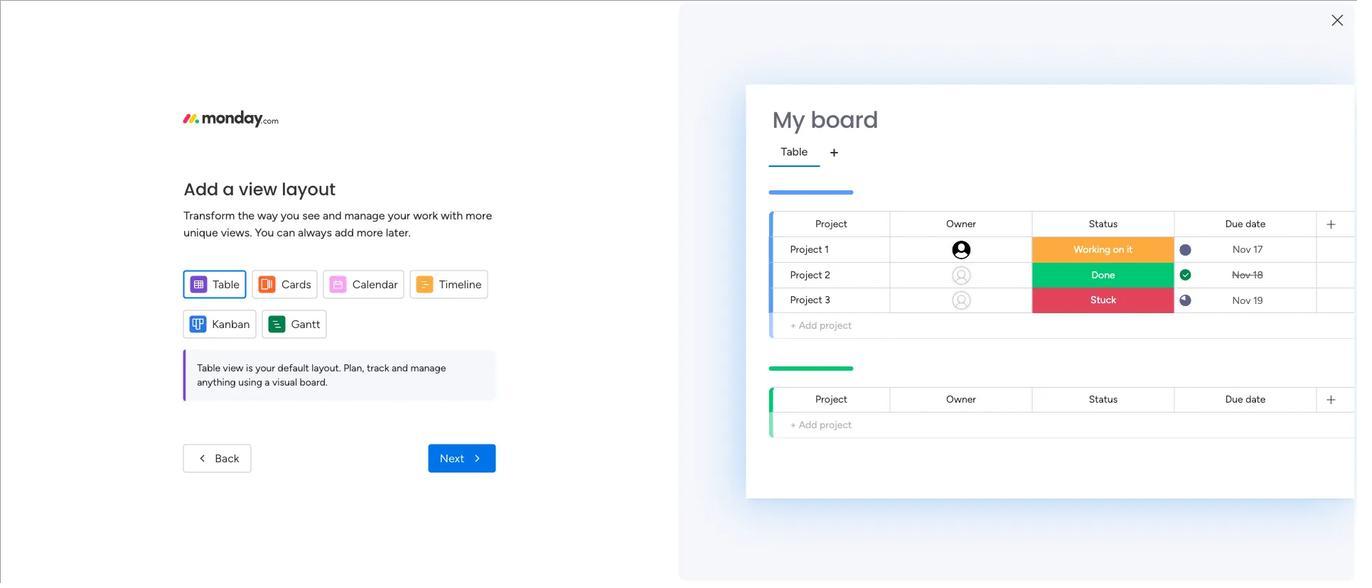Task type: describe. For each thing, give the bounding box(es) containing it.
1 + add project from the top
[[790, 320, 852, 332]]

open update feed (inbox) image
[[262, 338, 279, 355]]

feedback
[[1132, 54, 1177, 67]]

app
[[1201, 223, 1221, 236]]

profile
[[1165, 205, 1196, 217]]

cards button
[[252, 270, 318, 299]]

work management > main workspace
[[298, 284, 464, 296]]

boost your workflow in minutes with ready-made templates
[[1088, 418, 1274, 448]]

cards
[[281, 277, 311, 291]]

give feedback
[[1108, 54, 1177, 67]]

quick search
[[1214, 54, 1282, 67]]

table for table
[[213, 277, 240, 291]]

0 vertical spatial view
[[239, 177, 277, 200]]

project 1
[[790, 244, 829, 256]]

2 owner from the top
[[946, 394, 976, 406]]

add
[[335, 225, 354, 239]]

transform
[[184, 208, 235, 222]]

2
[[825, 269, 830, 281]]

project 3
[[790, 294, 830, 306]]

quick
[[1214, 54, 1244, 67]]

your inside transform the way you see and manage your work with more unique views. you can always add more later.
[[388, 208, 410, 222]]

my board
[[772, 104, 878, 136]]

learn how monday.com works
[[1136, 569, 1271, 582]]

with inside boost your workflow in minutes with ready-made templates
[[1251, 418, 1274, 431]]

project for project 3
[[790, 294, 822, 306]]

feed
[[329, 339, 355, 355]]

next
[[440, 452, 464, 465]]

gantt button
[[262, 310, 327, 338]]

table button
[[183, 270, 247, 299]]

public board image
[[280, 259, 296, 275]]

anything
[[197, 376, 236, 388]]

way
[[257, 208, 278, 222]]

workflow
[[1146, 418, 1193, 431]]

board
[[811, 104, 878, 136]]

install
[[1115, 223, 1143, 236]]

default
[[278, 362, 309, 374]]

my for my workspaces
[[282, 387, 301, 403]]

always
[[298, 225, 332, 239]]

circle o image
[[1101, 224, 1110, 235]]

templates
[[1153, 435, 1204, 448]]

project for project management
[[301, 260, 339, 274]]

timeline
[[439, 277, 482, 291]]

2 + from the top
[[790, 419, 796, 431]]

my for my board
[[772, 104, 805, 136]]

next button
[[428, 445, 496, 473]]

0 vertical spatial add
[[184, 177, 218, 200]]

made
[[1122, 435, 1150, 448]]

kanban button
[[183, 310, 256, 338]]

1 + from the top
[[790, 320, 796, 332]]

can
[[277, 225, 295, 239]]

management for work management
[[373, 450, 436, 463]]

transform the way you see and manage your work with more unique views. you can always add more later.
[[184, 208, 492, 239]]

works
[[1245, 569, 1271, 582]]

3
[[825, 294, 830, 306]]

1 date from the top
[[1246, 218, 1266, 230]]

layout.
[[312, 362, 341, 374]]

table view is your default layout. plan, track and manage anything using a visual board.
[[197, 362, 446, 388]]

install our mobile app
[[1115, 223, 1221, 236]]

complete profile link
[[1101, 203, 1293, 219]]

2 + add project from the top
[[790, 419, 852, 431]]

learn for learn how monday.com works
[[1136, 569, 1161, 582]]

jacob simon image
[[1317, 6, 1340, 28]]

give
[[1108, 54, 1130, 67]]

monday.com
[[1185, 569, 1242, 582]]

your inside boost your workflow in minutes with ready-made templates
[[1121, 418, 1144, 431]]

is
[[246, 362, 253, 374]]

table for table view is your default layout. plan, track and manage anything using a visual board.
[[197, 362, 221, 374]]

unique
[[184, 225, 218, 239]]

project for project 2
[[790, 269, 822, 281]]

minutes
[[1208, 418, 1249, 431]]

project for project 1
[[790, 244, 822, 256]]

(inbox)
[[358, 339, 401, 355]]

work management button
[[271, 415, 647, 477]]

work for work management > main workspace
[[298, 284, 320, 296]]

in
[[1196, 418, 1205, 431]]

1 owner from the top
[[946, 218, 976, 230]]

a inside table view is your default layout. plan, track and manage anything using a visual board.
[[265, 376, 270, 388]]

you
[[255, 225, 274, 239]]

&
[[1111, 512, 1118, 526]]

add a view layout
[[184, 177, 336, 200]]



Task type: vqa. For each thing, say whether or not it's contained in the screenshot.
Person popup button
no



Task type: locate. For each thing, give the bounding box(es) containing it.
1 horizontal spatial and
[[392, 362, 408, 374]]

project
[[815, 218, 848, 230], [790, 244, 822, 256], [301, 260, 339, 274], [790, 269, 822, 281], [790, 294, 822, 306], [815, 394, 848, 406]]

a up "transform"
[[223, 177, 234, 200]]

2 status from the top
[[1089, 394, 1118, 406]]

0 horizontal spatial with
[[441, 208, 463, 222]]

our
[[1146, 223, 1164, 236]]

1 vertical spatial more
[[357, 225, 383, 239]]

project
[[820, 320, 852, 332], [820, 419, 852, 431]]

and up the add
[[323, 208, 342, 222]]

my right close my workspaces icon
[[282, 387, 301, 403]]

workspace
[[416, 284, 464, 296]]

0 vertical spatial status
[[1089, 218, 1118, 230]]

0 horizontal spatial work
[[298, 284, 320, 296]]

templates image image
[[1093, 307, 1280, 405]]

with inside transform the way you see and manage your work with more unique views. you can always add more later.
[[441, 208, 463, 222]]

0 horizontal spatial your
[[255, 362, 275, 374]]

v2 user feedback image
[[1091, 53, 1102, 69]]

1 vertical spatial work
[[298, 284, 320, 296]]

the
[[238, 208, 255, 222]]

1 vertical spatial + add project
[[790, 419, 852, 431]]

add
[[184, 177, 218, 200], [799, 320, 817, 332], [799, 419, 817, 431]]

1 vertical spatial table
[[197, 362, 221, 374]]

management for work management > main workspace
[[322, 284, 381, 296]]

close my workspaces image
[[262, 387, 279, 404]]

0 horizontal spatial manage
[[344, 208, 385, 222]]

later.
[[386, 225, 411, 239]]

management
[[322, 284, 381, 296], [373, 450, 436, 463]]

complete
[[1115, 205, 1163, 217]]

0 vertical spatial table
[[213, 277, 240, 291]]

plan,
[[344, 362, 364, 374]]

1 vertical spatial a
[[265, 376, 270, 388]]

add to favorites image
[[445, 260, 459, 274]]

1 vertical spatial add
[[799, 320, 817, 332]]

1 vertical spatial due
[[1225, 394, 1243, 406]]

1 horizontal spatial my
[[772, 104, 805, 136]]

+ add project
[[790, 320, 852, 332], [790, 419, 852, 431]]

owner
[[946, 218, 976, 230], [946, 394, 976, 406]]

work inside transform the way you see and manage your work with more unique views. you can always add more later.
[[413, 208, 438, 222]]

your inside table view is your default layout. plan, track and manage anything using a visual board.
[[255, 362, 275, 374]]

table
[[213, 277, 240, 291], [197, 362, 221, 374]]

0 horizontal spatial more
[[357, 225, 383, 239]]

2 vertical spatial your
[[1121, 418, 1144, 431]]

more
[[466, 208, 492, 222], [357, 225, 383, 239]]

ready-
[[1088, 435, 1122, 448]]

main
[[392, 284, 413, 296]]

0 horizontal spatial learn
[[1080, 512, 1108, 526]]

management
[[342, 260, 410, 274]]

and inside table view is your default layout. plan, track and manage anything using a visual board.
[[392, 362, 408, 374]]

0 horizontal spatial and
[[323, 208, 342, 222]]

workspaces
[[304, 387, 374, 403]]

with
[[441, 208, 463, 222], [1251, 418, 1274, 431]]

1 vertical spatial date
[[1246, 394, 1266, 406]]

due date
[[1225, 218, 1266, 230], [1225, 394, 1266, 406]]

v2 bolt switch image
[[1202, 53, 1211, 69]]

install our mobile app link
[[1101, 221, 1293, 237]]

1 horizontal spatial a
[[265, 376, 270, 388]]

1 horizontal spatial learn
[[1136, 569, 1161, 582]]

2 due from the top
[[1225, 394, 1243, 406]]

status down circle o icon
[[1089, 218, 1118, 230]]

manage
[[344, 208, 385, 222], [411, 362, 446, 374]]

calendar button
[[323, 270, 404, 299]]

0 vertical spatial your
[[388, 208, 410, 222]]

gantt
[[291, 317, 320, 331]]

1 horizontal spatial more
[[466, 208, 492, 222]]

0 vertical spatial manage
[[344, 208, 385, 222]]

learn for learn & get inspired
[[1080, 512, 1108, 526]]

due date up the "minutes"
[[1225, 394, 1266, 406]]

date
[[1246, 218, 1266, 230], [1246, 394, 1266, 406]]

0 vertical spatial due
[[1225, 218, 1243, 230]]

due up the "minutes"
[[1225, 394, 1243, 406]]

1 vertical spatial project
[[820, 419, 852, 431]]

view left the is
[[223, 362, 244, 374]]

project management
[[301, 260, 410, 274]]

your
[[388, 208, 410, 222], [255, 362, 275, 374], [1121, 418, 1144, 431]]

due right app
[[1225, 218, 1243, 230]]

your right the is
[[255, 362, 275, 374]]

back button
[[183, 445, 251, 473]]

using
[[238, 376, 262, 388]]

manage inside table view is your default layout. plan, track and manage anything using a visual board.
[[411, 362, 446, 374]]

see
[[302, 208, 320, 222]]

1 project from the top
[[820, 320, 852, 332]]

update
[[282, 339, 326, 355]]

2 horizontal spatial work
[[413, 208, 438, 222]]

1 status from the top
[[1089, 218, 1118, 230]]

1 vertical spatial and
[[392, 362, 408, 374]]

search
[[1247, 54, 1282, 67]]

learn inside getting started element
[[1136, 569, 1161, 582]]

a
[[223, 177, 234, 200], [265, 376, 270, 388]]

0 horizontal spatial my
[[282, 387, 301, 403]]

management down 'project management'
[[322, 284, 381, 296]]

manage down 0
[[411, 362, 446, 374]]

component image
[[280, 282, 293, 295]]

0 vertical spatial learn
[[1080, 512, 1108, 526]]

and
[[323, 208, 342, 222], [392, 362, 408, 374]]

complete profile
[[1115, 205, 1196, 217]]

logo image
[[183, 111, 278, 128]]

manage inside transform the way you see and manage your work with more unique views. you can always add more later.
[[344, 208, 385, 222]]

table up anything
[[197, 362, 221, 374]]

work management
[[347, 450, 436, 463]]

how
[[1163, 569, 1182, 582]]

1 vertical spatial management
[[373, 450, 436, 463]]

my
[[772, 104, 805, 136], [282, 387, 301, 403]]

1 vertical spatial with
[[1251, 418, 1274, 431]]

1 vertical spatial learn
[[1136, 569, 1161, 582]]

views.
[[221, 225, 252, 239]]

1 vertical spatial manage
[[411, 362, 446, 374]]

status up boost on the right bottom of page
[[1089, 394, 1118, 406]]

you
[[281, 208, 299, 222]]

2 project from the top
[[820, 419, 852, 431]]

0 vertical spatial with
[[441, 208, 463, 222]]

my left "board"
[[772, 104, 805, 136]]

0 vertical spatial owner
[[946, 218, 976, 230]]

my workspaces
[[282, 387, 374, 403]]

board.
[[300, 376, 328, 388]]

2 due date from the top
[[1225, 394, 1266, 406]]

view
[[239, 177, 277, 200], [223, 362, 244, 374]]

due date right app
[[1225, 218, 1266, 230]]

track
[[367, 362, 389, 374]]

table up the "kanban"
[[213, 277, 240, 291]]

management left the next on the bottom left of the page
[[373, 450, 436, 463]]

mobile
[[1167, 223, 1199, 236]]

get
[[1121, 512, 1139, 526]]

1 vertical spatial +
[[790, 419, 796, 431]]

a right using
[[265, 376, 270, 388]]

1 vertical spatial owner
[[946, 394, 976, 406]]

0 vertical spatial +
[[790, 320, 796, 332]]

your up later.
[[388, 208, 410, 222]]

0 vertical spatial my
[[772, 104, 805, 136]]

1 horizontal spatial work
[[347, 450, 370, 463]]

1 horizontal spatial manage
[[411, 362, 446, 374]]

work for work management
[[347, 450, 370, 463]]

learn left &
[[1080, 512, 1108, 526]]

0 horizontal spatial a
[[223, 177, 234, 200]]

getting started element
[[1080, 539, 1293, 584]]

0 vertical spatial a
[[223, 177, 234, 200]]

table inside table view is your default layout. plan, track and manage anything using a visual board.
[[197, 362, 221, 374]]

view up way
[[239, 177, 277, 200]]

0 vertical spatial work
[[413, 208, 438, 222]]

0 vertical spatial and
[[323, 208, 342, 222]]

date right app
[[1246, 218, 1266, 230]]

learn & get inspired
[[1080, 512, 1182, 526]]

management inside button
[[373, 450, 436, 463]]

2 date from the top
[[1246, 394, 1266, 406]]

view inside table view is your default layout. plan, track and manage anything using a visual board.
[[223, 362, 244, 374]]

quick search button
[[1191, 47, 1293, 75]]

back
[[215, 452, 239, 465]]

close recently visited image
[[262, 116, 279, 133]]

1 vertical spatial your
[[255, 362, 275, 374]]

>
[[383, 284, 389, 296]]

visual
[[272, 376, 297, 388]]

boost
[[1088, 418, 1118, 431]]

0 vertical spatial more
[[466, 208, 492, 222]]

0
[[411, 341, 418, 353]]

1
[[825, 244, 829, 256]]

1 horizontal spatial your
[[388, 208, 410, 222]]

0 vertical spatial project
[[820, 320, 852, 332]]

1 vertical spatial my
[[282, 387, 301, 403]]

kanban
[[212, 317, 250, 331]]

0 vertical spatial date
[[1246, 218, 1266, 230]]

project 2
[[790, 269, 830, 281]]

circle o image
[[1101, 206, 1110, 217]]

timeline button
[[410, 270, 488, 299]]

2 vertical spatial work
[[347, 450, 370, 463]]

and inside transform the way you see and manage your work with more unique views. you can always add more later.
[[323, 208, 342, 222]]

0 vertical spatial due date
[[1225, 218, 1266, 230]]

1 due date from the top
[[1225, 218, 1266, 230]]

learn
[[1080, 512, 1108, 526], [1136, 569, 1161, 582]]

1 due from the top
[[1225, 218, 1243, 230]]

1 horizontal spatial with
[[1251, 418, 1274, 431]]

table inside button
[[213, 277, 240, 291]]

manage up the add
[[344, 208, 385, 222]]

your up the 'made'
[[1121, 418, 1144, 431]]

2 vertical spatial add
[[799, 419, 817, 431]]

update feed (inbox)
[[282, 339, 401, 355]]

date up the "minutes"
[[1246, 394, 1266, 406]]

1 vertical spatial status
[[1089, 394, 1118, 406]]

calendar
[[353, 277, 398, 291]]

2 horizontal spatial your
[[1121, 418, 1144, 431]]

0 vertical spatial + add project
[[790, 320, 852, 332]]

with right the "minutes"
[[1251, 418, 1274, 431]]

status
[[1089, 218, 1118, 230], [1089, 394, 1118, 406]]

1 vertical spatial due date
[[1225, 394, 1266, 406]]

with up add to favorites image
[[441, 208, 463, 222]]

inspired
[[1141, 512, 1182, 526]]

work inside work management button
[[347, 450, 370, 463]]

work
[[413, 208, 438, 222], [298, 284, 320, 296], [347, 450, 370, 463]]

and right track
[[392, 362, 408, 374]]

layout
[[282, 177, 336, 200]]

learn left the how
[[1136, 569, 1161, 582]]

0 vertical spatial management
[[322, 284, 381, 296]]

1 vertical spatial view
[[223, 362, 244, 374]]



